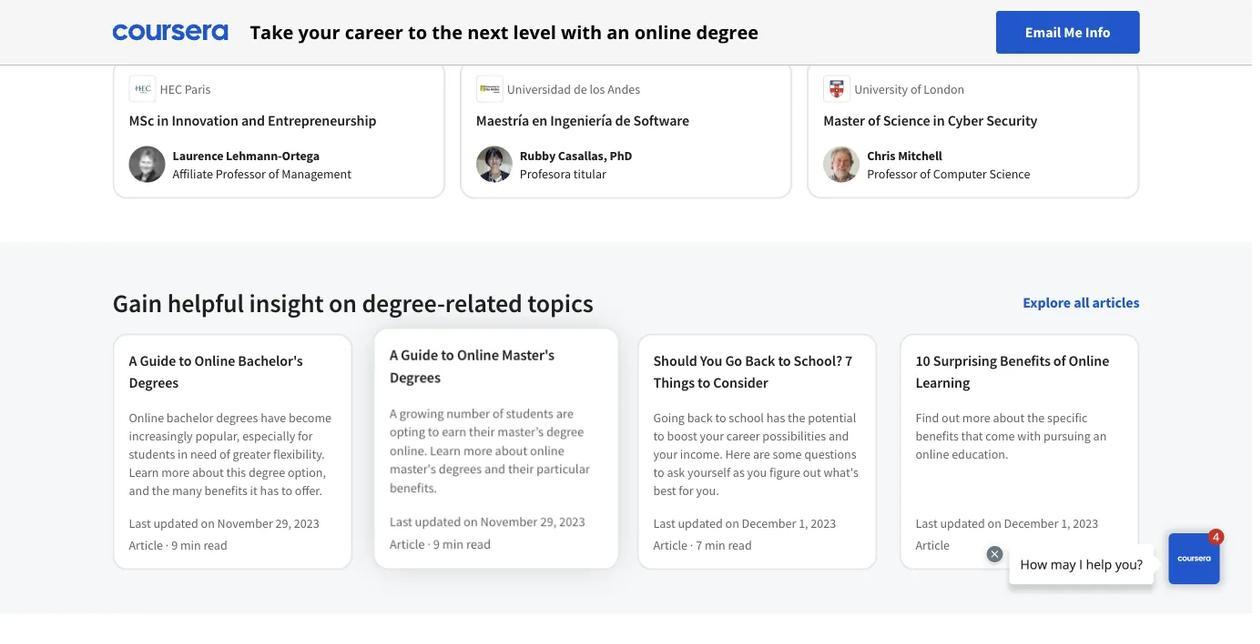 Task type: locate. For each thing, give the bounding box(es) containing it.
degrees inside a guide to online master's degrees
[[390, 371, 441, 389]]

back
[[688, 410, 713, 426]]

guide down degree-
[[401, 348, 438, 367]]

here
[[726, 446, 751, 462]]

your right take on the left of the page
[[298, 20, 340, 45]]

1 horizontal spatial career
[[727, 428, 760, 444]]

the up the possibilities at the bottom
[[788, 410, 806, 426]]

0 horizontal spatial your
[[298, 20, 340, 45]]

1 horizontal spatial 7
[[846, 352, 853, 370]]

a guide to online bachelor's degrees
[[129, 352, 303, 392]]

0 vertical spatial with
[[561, 20, 602, 45]]

0 horizontal spatial ·
[[166, 537, 169, 554]]

more inside "online bachelor degrees have become increasingly popular, especially for students in need of greater flexibility. learn more about this degree option, and the many benefits it has to offer."
[[162, 464, 190, 481]]

read for a guide to online master's degrees
[[466, 536, 491, 553]]

7 inside the last updated on december 1, 2023 article · 7 min read
[[696, 537, 703, 554]]

0 vertical spatial out
[[942, 410, 960, 426]]

casallas,
[[558, 147, 608, 164]]

a inside a guide to online master's degrees
[[390, 348, 399, 367]]

degrees inside a growing number of students are opting to earn their master's degree online. learn more about online master's degrees and their particular benefits.
[[439, 462, 482, 479]]

10 surprising benefits of online learning
[[916, 352, 1110, 392]]

· inside the last updated on december 1, 2023 article · 7 min read
[[691, 537, 694, 554]]

updated for a guide to online bachelor's degrees
[[154, 515, 198, 532]]

universidad de los andes
[[507, 81, 641, 97]]

out down 'questions'
[[803, 464, 822, 481]]

guide inside a guide to online bachelor's degrees
[[140, 352, 176, 370]]

0 horizontal spatial degrees
[[216, 410, 258, 426]]

career inside going back to school has the potential to boost your career possibilities and your income. here are some questions to ask yourself as you figure out what's best for you.
[[727, 428, 760, 444]]

number
[[447, 407, 490, 423]]

some
[[773, 446, 802, 462]]

last updated on november 29, 2023 article · 9 min read for a guide to online bachelor's degrees
[[129, 515, 319, 554]]

learning
[[916, 374, 970, 392]]

students
[[506, 407, 553, 423], [129, 446, 175, 462]]

ortega
[[282, 147, 320, 164]]

2 horizontal spatial in
[[934, 112, 945, 130]]

updated inside last updated on december 1, 2023 article
[[941, 515, 986, 532]]

to left offer.
[[281, 482, 293, 499]]

november down it
[[217, 515, 273, 532]]

online inside a growing number of students are opting to earn their master's degree online. learn more about online master's degrees and their particular benefits.
[[529, 444, 564, 461]]

2023
[[558, 514, 584, 531], [294, 515, 319, 532], [811, 515, 837, 532], [1074, 515, 1099, 532]]

article inside the last updated on december 1, 2023 article · 7 min read
[[654, 537, 688, 554]]

bachelor's
[[238, 352, 303, 370]]

learn down earn
[[430, 444, 461, 461]]

last for should you go back to school? 7 things to consider
[[654, 515, 676, 532]]

0 vertical spatial benefits
[[916, 428, 959, 444]]

1 horizontal spatial with
[[1018, 428, 1042, 444]]

0 horizontal spatial 9
[[171, 537, 178, 554]]

to down 'you'
[[698, 374, 711, 392]]

online left master's
[[457, 348, 499, 367]]

gain helpful insight on degree-related topics
[[113, 287, 594, 319]]

2023 down offer.
[[294, 515, 319, 532]]

1 horizontal spatial ·
[[428, 536, 431, 553]]

december inside last updated on december 1, 2023 article
[[1005, 515, 1059, 532]]

and down master's
[[484, 462, 505, 479]]

are inside going back to school has the potential to boost your career possibilities and your income. here are some questions to ask yourself as you figure out what's best for you.
[[754, 446, 771, 462]]

going back to school has the potential to boost your career possibilities and your income. here are some questions to ask yourself as you figure out what's best for you.
[[654, 410, 859, 499]]

online up increasingly
[[129, 410, 164, 426]]

in right msc
[[157, 112, 169, 130]]

0 horizontal spatial professor
[[216, 165, 266, 182]]

your up ask
[[654, 446, 678, 462]]

especially
[[242, 428, 295, 444]]

benefits
[[1000, 352, 1051, 370]]

1 vertical spatial for
[[679, 482, 694, 499]]

7 down you. at the bottom right of the page
[[696, 537, 703, 554]]

0 vertical spatial 7
[[846, 352, 853, 370]]

2 vertical spatial more
[[162, 464, 190, 481]]

1 horizontal spatial for
[[679, 482, 694, 499]]

1 vertical spatial about
[[495, 444, 527, 461]]

about
[[994, 410, 1025, 426], [495, 444, 527, 461], [192, 464, 224, 481]]

students inside "online bachelor degrees have become increasingly popular, especially for students in need of greater flexibility. learn more about this degree option, and the many benefits it has to offer."
[[129, 446, 175, 462]]

to inside "online bachelor degrees have become increasingly popular, especially for students in need of greater flexibility. learn more about this degree option, and the many benefits it has to offer."
[[281, 482, 293, 499]]

1, down figure
[[799, 515, 809, 532]]

master of science in cyber security link
[[824, 110, 1124, 132]]

degrees for a guide to online master's degrees
[[390, 371, 441, 389]]

2 horizontal spatial ·
[[691, 537, 694, 554]]

online inside a guide to online master's degrees
[[457, 348, 499, 367]]

for down ask
[[679, 482, 694, 499]]

1 vertical spatial more
[[464, 444, 492, 461]]

article
[[390, 536, 425, 553], [129, 537, 163, 554], [654, 537, 688, 554], [916, 537, 950, 554]]

0 vertical spatial an
[[607, 20, 630, 45]]

29, down "particular"
[[540, 514, 556, 531]]

1 horizontal spatial about
[[495, 444, 527, 461]]

in inside "online bachelor degrees have become increasingly popular, especially for students in need of greater flexibility. learn more about this degree option, and the many benefits it has to offer."
[[178, 446, 188, 462]]

online up andes
[[635, 20, 692, 45]]

1 horizontal spatial science
[[990, 165, 1031, 182]]

on inside the last updated on december 1, 2023 article · 7 min read
[[726, 515, 740, 532]]

degrees inside a guide to online bachelor's degrees
[[129, 374, 179, 392]]

science down university of london
[[884, 112, 931, 130]]

2 horizontal spatial more
[[963, 410, 991, 426]]

benefits down the find on the right
[[916, 428, 959, 444]]

insight
[[249, 287, 324, 319]]

1 horizontal spatial 29,
[[540, 514, 556, 531]]

0 vertical spatial career
[[345, 20, 404, 45]]

online inside a guide to online bachelor's degrees
[[195, 352, 235, 370]]

last updated on december 1, 2023 article
[[916, 515, 1099, 554]]

10
[[916, 352, 931, 370]]

1,
[[799, 515, 809, 532], [1062, 515, 1071, 532]]

0 horizontal spatial science
[[884, 112, 931, 130]]

more up that at the right bottom of the page
[[963, 410, 991, 426]]

last inside last updated on december 1, 2023 article
[[916, 515, 938, 532]]

29, for a guide to online bachelor's degrees
[[276, 515, 292, 532]]

you.
[[697, 482, 720, 499]]

december down education.
[[1005, 515, 1059, 532]]

0 horizontal spatial degree
[[249, 464, 285, 481]]

10 surprising benefits of online learning link
[[916, 350, 1124, 394]]

1 vertical spatial degree
[[546, 425, 583, 442]]

de left los
[[574, 81, 587, 97]]

online up "particular"
[[529, 444, 564, 461]]

online.
[[390, 444, 428, 461]]

maestría
[[476, 112, 529, 130]]

on down many
[[201, 515, 215, 532]]

0 vertical spatial de
[[574, 81, 587, 97]]

· for should you go back to school? 7 things to consider
[[691, 537, 694, 554]]

an inside find out more about the specific benefits that come with pursuing an online education.
[[1094, 428, 1107, 444]]

0 vertical spatial degrees
[[216, 410, 258, 426]]

1 vertical spatial career
[[727, 428, 760, 444]]

to left earn
[[428, 425, 439, 442]]

students down increasingly
[[129, 446, 175, 462]]

1 horizontal spatial benefits
[[916, 428, 959, 444]]

yourself
[[688, 464, 731, 481]]

1 horizontal spatial min
[[443, 536, 464, 553]]

1, inside the last updated on december 1, 2023 article · 7 min read
[[799, 515, 809, 532]]

in left cyber
[[934, 112, 945, 130]]

november
[[480, 514, 537, 531], [217, 515, 273, 532]]

me
[[1065, 23, 1083, 41]]

about down need
[[192, 464, 224, 481]]

2 horizontal spatial degree
[[697, 20, 759, 45]]

students up master's
[[506, 407, 553, 423]]

their
[[469, 425, 495, 442], [508, 462, 533, 479]]

december for learning
[[1005, 515, 1059, 532]]

to right back
[[716, 410, 727, 426]]

de inside maestría en ingeniería de software link
[[616, 112, 631, 130]]

0 vertical spatial about
[[994, 410, 1025, 426]]

professor down lehmann-
[[216, 165, 266, 182]]

1 horizontal spatial december
[[1005, 515, 1059, 532]]

their down number
[[469, 425, 495, 442]]

of inside laurence lehmann-ortega affiliate professor of management
[[269, 165, 279, 182]]

9 down benefits.
[[434, 536, 440, 553]]

1 vertical spatial an
[[1094, 428, 1107, 444]]

articles
[[1093, 294, 1140, 312]]

a down gain
[[129, 352, 137, 370]]

online bachelor degrees have become increasingly popular, especially for students in need of greater flexibility. learn more about this degree option, and the many benefits it has to offer.
[[129, 410, 332, 499]]

online left bachelor's
[[195, 352, 235, 370]]

0 horizontal spatial learn
[[129, 464, 159, 481]]

0 vertical spatial their
[[469, 425, 495, 442]]

consider
[[714, 374, 769, 392]]

are up you
[[754, 446, 771, 462]]

2023 down "particular"
[[558, 514, 584, 531]]

to left ask
[[654, 464, 665, 481]]

last updated on november 29, 2023 article · 9 min read
[[390, 514, 584, 553], [129, 515, 319, 554]]

degrees up popular,
[[216, 410, 258, 426]]

0 vertical spatial for
[[298, 428, 313, 444]]

career
[[345, 20, 404, 45], [727, 428, 760, 444]]

2 horizontal spatial min
[[705, 537, 726, 554]]

more down earn
[[464, 444, 492, 461]]

december down you
[[742, 515, 797, 532]]

min
[[443, 536, 464, 553], [180, 537, 201, 554], [705, 537, 726, 554]]

all
[[1074, 294, 1090, 312]]

are inside a growing number of students are opting to earn their master's degree online. learn more about online master's degrees and their particular benefits.
[[555, 407, 573, 423]]

science
[[884, 112, 931, 130], [990, 165, 1031, 182]]

has up the possibilities at the bottom
[[767, 410, 786, 426]]

more
[[963, 410, 991, 426], [464, 444, 492, 461], [162, 464, 190, 481]]

lehmann-
[[226, 147, 282, 164]]

last
[[390, 514, 413, 531], [129, 515, 151, 532], [654, 515, 676, 532], [916, 515, 938, 532]]

0 horizontal spatial guide
[[140, 352, 176, 370]]

the
[[432, 20, 463, 45], [788, 410, 806, 426], [1028, 410, 1045, 426], [152, 482, 170, 499]]

0 horizontal spatial min
[[180, 537, 201, 554]]

guide down gain
[[140, 352, 176, 370]]

1 vertical spatial are
[[754, 446, 771, 462]]

popular,
[[195, 428, 240, 444]]

with inside find out more about the specific benefits that come with pursuing an online education.
[[1018, 428, 1042, 444]]

0 vertical spatial are
[[555, 407, 573, 423]]

your up income. at right bottom
[[700, 428, 724, 444]]

on down as
[[726, 515, 740, 532]]

learn down increasingly
[[129, 464, 159, 481]]

min for should you go back to school? 7 things to consider
[[705, 537, 726, 554]]

out right the find on the right
[[942, 410, 960, 426]]

science inside chris mitchell professor of computer science
[[990, 165, 1031, 182]]

1 horizontal spatial learn
[[430, 444, 461, 461]]

innovation
[[172, 112, 239, 130]]

0 horizontal spatial 29,
[[276, 515, 292, 532]]

a inside a guide to online bachelor's degrees
[[129, 352, 137, 370]]

0 vertical spatial learn
[[430, 444, 461, 461]]

1 horizontal spatial last updated on november 29, 2023 article · 9 min read
[[390, 514, 584, 553]]

of down popular,
[[220, 446, 230, 462]]

1 vertical spatial degrees
[[439, 462, 482, 479]]

maestría en ingeniería de software
[[476, 112, 690, 130]]

are up "particular"
[[555, 407, 573, 423]]

1 horizontal spatial has
[[767, 410, 786, 426]]

the left many
[[152, 482, 170, 499]]

on down education.
[[988, 515, 1002, 532]]

guide
[[401, 348, 438, 367], [140, 352, 176, 370]]

1 horizontal spatial students
[[506, 407, 553, 423]]

1 vertical spatial learn
[[129, 464, 159, 481]]

to inside a guide to online bachelor's degrees
[[179, 352, 192, 370]]

· for a guide to online master's degrees
[[428, 536, 431, 553]]

rubby
[[520, 147, 556, 164]]

1 horizontal spatial professor
[[868, 165, 918, 182]]

1 horizontal spatial out
[[942, 410, 960, 426]]

benefits inside find out more about the specific benefits that come with pursuing an online education.
[[916, 428, 959, 444]]

1 horizontal spatial november
[[480, 514, 537, 531]]

2 1, from the left
[[1062, 515, 1071, 532]]

degree inside a growing number of students are opting to earn their master's degree online. learn more about online master's degrees and their particular benefits.
[[546, 425, 583, 442]]

a guide to online master's degrees link
[[390, 347, 602, 391]]

updated down many
[[154, 515, 198, 532]]

of right benefits
[[1054, 352, 1066, 370]]

2 december from the left
[[1005, 515, 1059, 532]]

an right pursuing
[[1094, 428, 1107, 444]]

and left many
[[129, 482, 149, 499]]

updated down benefits.
[[415, 514, 461, 531]]

in left need
[[178, 446, 188, 462]]

december inside the last updated on december 1, 2023 article · 7 min read
[[742, 515, 797, 532]]

0 horizontal spatial has
[[260, 482, 279, 499]]

1 vertical spatial students
[[129, 446, 175, 462]]

and
[[241, 112, 265, 130], [829, 428, 850, 444], [484, 462, 505, 479], [129, 482, 149, 499]]

0 horizontal spatial degrees
[[129, 374, 179, 392]]

about up come
[[994, 410, 1025, 426]]

previous testimonial element
[[134, 0, 178, 25]]

school
[[729, 410, 764, 426]]

last updated on november 29, 2023 article · 9 min read for a guide to online master's degrees
[[390, 514, 584, 553]]

many
[[172, 482, 202, 499]]

for down become
[[298, 428, 313, 444]]

1 vertical spatial science
[[990, 165, 1031, 182]]

1 horizontal spatial more
[[464, 444, 492, 461]]

find out more about the specific benefits that come with pursuing an online education.
[[916, 410, 1107, 462]]

9
[[434, 536, 440, 553], [171, 537, 178, 554]]

1 horizontal spatial read
[[466, 536, 491, 553]]

to up 'bachelor'
[[179, 352, 192, 370]]

potential
[[808, 410, 857, 426]]

on inside last updated on december 1, 2023 article
[[988, 515, 1002, 532]]

0 horizontal spatial their
[[469, 425, 495, 442]]

1 horizontal spatial guide
[[401, 348, 438, 367]]

de down andes
[[616, 112, 631, 130]]

of down lehmann-
[[269, 165, 279, 182]]

should
[[654, 352, 698, 370]]

benefits down this
[[205, 482, 248, 499]]

· for a guide to online bachelor's degrees
[[166, 537, 169, 554]]

an up andes
[[607, 20, 630, 45]]

1 horizontal spatial are
[[754, 446, 771, 462]]

titular
[[574, 165, 607, 182]]

a down degree-
[[390, 348, 399, 367]]

last for a guide to online master's degrees
[[390, 514, 413, 531]]

1 horizontal spatial 9
[[434, 536, 440, 553]]

of down 'mitchell'
[[920, 165, 931, 182]]

1, inside last updated on december 1, 2023 article
[[1062, 515, 1071, 532]]

updated inside the last updated on december 1, 2023 article · 7 min read
[[678, 515, 723, 532]]

learn
[[430, 444, 461, 461], [129, 464, 159, 481]]

about inside a growing number of students are opting to earn their master's degree online. learn more about online master's degrees and their particular benefits.
[[495, 444, 527, 461]]

online inside find out more about the specific benefits that come with pursuing an online education.
[[916, 446, 950, 462]]

a inside a growing number of students are opting to earn their master's degree online. learn more about online master's degrees and their particular benefits.
[[390, 407, 398, 423]]

find
[[916, 410, 940, 426]]

november for a guide to online bachelor's degrees
[[217, 515, 273, 532]]

0 horizontal spatial more
[[162, 464, 190, 481]]

0 vertical spatial students
[[506, 407, 553, 423]]

min inside the last updated on december 1, 2023 article · 7 min read
[[705, 537, 726, 554]]

their down master's
[[508, 462, 533, 479]]

1 vertical spatial out
[[803, 464, 822, 481]]

0 horizontal spatial an
[[607, 20, 630, 45]]

2023 inside last updated on december 1, 2023 article
[[1074, 515, 1099, 532]]

1 vertical spatial has
[[260, 482, 279, 499]]

1 vertical spatial 7
[[696, 537, 703, 554]]

professor inside chris mitchell professor of computer science
[[868, 165, 918, 182]]

option,
[[288, 464, 326, 481]]

msc in innovation and entrepreneurship link
[[129, 110, 429, 132]]

november down a growing number of students are opting to earn their master's degree online. learn more about online master's degrees and their particular benefits.
[[480, 514, 537, 531]]

to up number
[[441, 348, 454, 367]]

related
[[445, 287, 523, 319]]

online down the find on the right
[[916, 446, 950, 462]]

9 down many
[[171, 537, 178, 554]]

chris mitchell professor of computer science
[[868, 147, 1031, 182]]

hec paris
[[160, 81, 211, 97]]

read for a guide to online bachelor's degrees
[[204, 537, 228, 554]]

topics
[[528, 287, 594, 319]]

1 professor from the left
[[216, 165, 266, 182]]

degrees down earn
[[439, 462, 482, 479]]

1 1, from the left
[[799, 515, 809, 532]]

msc in innovation and entrepreneurship
[[129, 112, 377, 130]]

have
[[261, 410, 286, 426]]

in
[[157, 112, 169, 130], [934, 112, 945, 130], [178, 446, 188, 462]]

2023 down what's
[[811, 515, 837, 532]]

2 vertical spatial about
[[192, 464, 224, 481]]

online down all
[[1069, 352, 1110, 370]]

0 horizontal spatial december
[[742, 515, 797, 532]]

with right level at the top left
[[561, 20, 602, 45]]

1 vertical spatial de
[[616, 112, 631, 130]]

1 horizontal spatial online
[[635, 20, 692, 45]]

2 professor from the left
[[868, 165, 918, 182]]

and down potential
[[829, 428, 850, 444]]

2023 for should you go back to school? 7 things to consider
[[811, 515, 837, 532]]

on
[[329, 287, 357, 319], [464, 514, 478, 531], [201, 515, 215, 532], [726, 515, 740, 532], [988, 515, 1002, 532]]

2023 for 10 surprising benefits of online learning
[[1074, 515, 1099, 532]]

should you go back to school? 7 things to consider link
[[654, 350, 861, 394]]

guide inside a guide to online master's degrees
[[401, 348, 438, 367]]

offer.
[[295, 482, 322, 499]]

to down going
[[654, 428, 665, 444]]

degrees up growing
[[390, 371, 441, 389]]

2023 down pursuing
[[1074, 515, 1099, 532]]

en
[[532, 112, 548, 130]]

about down master's
[[495, 444, 527, 461]]

0 horizontal spatial about
[[192, 464, 224, 481]]

·
[[428, 536, 431, 553], [166, 537, 169, 554], [691, 537, 694, 554]]

29, down option, in the left of the page
[[276, 515, 292, 532]]

2 horizontal spatial read
[[728, 537, 752, 554]]

0 vertical spatial science
[[884, 112, 931, 130]]

entrepreneurship
[[268, 112, 377, 130]]

last inside the last updated on december 1, 2023 article · 7 min read
[[654, 515, 676, 532]]

2023 inside the last updated on december 1, 2023 article · 7 min read
[[811, 515, 837, 532]]

0 horizontal spatial 1,
[[799, 515, 809, 532]]

of up master's
[[492, 407, 503, 423]]

2 vertical spatial your
[[654, 446, 678, 462]]

2023 for a guide to online bachelor's degrees
[[294, 515, 319, 532]]

1 horizontal spatial your
[[654, 446, 678, 462]]

science right computer
[[990, 165, 1031, 182]]

1, for should you go back to school? 7 things to consider
[[799, 515, 809, 532]]

7
[[846, 352, 853, 370], [696, 537, 703, 554]]

1 horizontal spatial 1,
[[1062, 515, 1071, 532]]

0 horizontal spatial online
[[529, 444, 564, 461]]

that
[[962, 428, 984, 444]]

0 vertical spatial has
[[767, 410, 786, 426]]

last updated on november 29, 2023 article · 9 min read down it
[[129, 515, 319, 554]]

explore all articles
[[1024, 294, 1140, 312]]

paris
[[185, 81, 211, 97]]

education.
[[952, 446, 1009, 462]]

7 right school?
[[846, 352, 853, 370]]

1 vertical spatial with
[[1018, 428, 1042, 444]]

0 horizontal spatial students
[[129, 446, 175, 462]]

1 vertical spatial your
[[700, 428, 724, 444]]

updated down you. at the bottom right of the page
[[678, 515, 723, 532]]

with right come
[[1018, 428, 1042, 444]]

2 vertical spatial degree
[[249, 464, 285, 481]]

about inside "online bachelor degrees have become increasingly popular, especially for students in need of greater flexibility. learn more about this degree option, and the many benefits it has to offer."
[[192, 464, 224, 481]]

degrees up 'bachelor'
[[129, 374, 179, 392]]

0 horizontal spatial benefits
[[205, 482, 248, 499]]

come
[[986, 428, 1016, 444]]

0 horizontal spatial out
[[803, 464, 822, 481]]

1 horizontal spatial in
[[178, 446, 188, 462]]

article inside last updated on december 1, 2023 article
[[916, 537, 950, 554]]

1 december from the left
[[742, 515, 797, 532]]

and inside a growing number of students are opting to earn their master's degree online. learn more about online master's degrees and their particular benefits.
[[484, 462, 505, 479]]

on for 10 surprising benefits of online learning
[[988, 515, 1002, 532]]

read inside the last updated on december 1, 2023 article · 7 min read
[[728, 537, 752, 554]]

has right it
[[260, 482, 279, 499]]

out inside going back to school has the potential to boost your career possibilities and your income. here are some questions to ask yourself as you figure out what's best for you.
[[803, 464, 822, 481]]

0 horizontal spatial are
[[555, 407, 573, 423]]

2 horizontal spatial online
[[916, 446, 950, 462]]

last updated on november 29, 2023 article · 9 min read down a growing number of students are opting to earn their master's degree online. learn more about online master's degrees and their particular benefits.
[[390, 514, 584, 553]]

1 horizontal spatial degree
[[546, 425, 583, 442]]

a for a growing number of students are opting to earn their master's degree online. learn more about online master's degrees and their particular benefits.
[[390, 407, 398, 423]]

coursera image
[[113, 18, 228, 47]]

on down a growing number of students are opting to earn their master's degree online. learn more about online master's degrees and their particular benefits.
[[464, 514, 478, 531]]

more up many
[[162, 464, 190, 481]]

professor down chris
[[868, 165, 918, 182]]



Task type: vqa. For each thing, say whether or not it's contained in the screenshot.
out within the Find out more about the specific benefits that come with pursuing an online education.
yes



Task type: describe. For each thing, give the bounding box(es) containing it.
last for 10 surprising benefits of online learning
[[916, 515, 938, 532]]

computer
[[934, 165, 987, 182]]

things
[[654, 374, 695, 392]]

about inside find out more about the specific benefits that come with pursuing an online education.
[[994, 410, 1025, 426]]

last for a guide to online bachelor's degrees
[[129, 515, 151, 532]]

on right insight
[[329, 287, 357, 319]]

email me info button
[[997, 11, 1140, 54]]

on for should you go back to school? 7 things to consider
[[726, 515, 740, 532]]

9 for a guide to online master's degrees
[[434, 536, 440, 553]]

questions
[[805, 446, 857, 462]]

1, for 10 surprising benefits of online learning
[[1062, 515, 1071, 532]]

more inside a growing number of students are opting to earn their master's degree online. learn more about online master's degrees and their particular benefits.
[[464, 444, 492, 461]]

should you go back to school? 7 things to consider
[[654, 352, 853, 392]]

become
[[289, 410, 332, 426]]

to inside a guide to online master's degrees
[[441, 348, 454, 367]]

this
[[226, 464, 246, 481]]

bachelor
[[167, 410, 214, 426]]

you
[[700, 352, 723, 370]]

opting
[[390, 425, 426, 442]]

flexibility.
[[273, 446, 325, 462]]

it
[[250, 482, 258, 499]]

master of science in cyber security
[[824, 112, 1038, 130]]

updated for a guide to online master's degrees
[[415, 514, 461, 531]]

a for a guide to online bachelor's degrees
[[129, 352, 137, 370]]

0 horizontal spatial in
[[157, 112, 169, 130]]

more inside find out more about the specific benefits that come with pursuing an online education.
[[963, 410, 991, 426]]

0 horizontal spatial de
[[574, 81, 587, 97]]

professor inside laurence lehmann-ortega affiliate professor of management
[[216, 165, 266, 182]]

school?
[[794, 352, 843, 370]]

take your career to the next level with an online degree
[[250, 20, 759, 45]]

need
[[190, 446, 217, 462]]

chris
[[868, 147, 896, 164]]

the left next
[[432, 20, 463, 45]]

degrees inside "online bachelor degrees have become increasingly popular, especially for students in need of greater flexibility. learn more about this degree option, and the many benefits it has to offer."
[[216, 410, 258, 426]]

article for a guide to online bachelor's degrees
[[129, 537, 163, 554]]

next testimonial element
[[1075, 0, 1118, 25]]

out inside find out more about the specific benefits that come with pursuing an online education.
[[942, 410, 960, 426]]

of inside "master of science in cyber security" link
[[868, 112, 881, 130]]

a for a guide to online master's degrees
[[390, 348, 399, 367]]

0 horizontal spatial career
[[345, 20, 404, 45]]

level
[[514, 20, 557, 45]]

info
[[1086, 23, 1111, 41]]

university
[[855, 81, 909, 97]]

master's
[[390, 462, 436, 479]]

go
[[726, 352, 743, 370]]

ingeniería
[[550, 112, 613, 130]]

increasingly
[[129, 428, 193, 444]]

article for 10 surprising benefits of online learning
[[916, 537, 950, 554]]

los
[[590, 81, 605, 97]]

going
[[654, 410, 685, 426]]

universidad
[[507, 81, 571, 97]]

gain
[[113, 287, 162, 319]]

to left next
[[408, 20, 427, 45]]

and inside "online bachelor degrees have become increasingly popular, especially for students in need of greater flexibility. learn more about this degree option, and the many benefits it has to offer."
[[129, 482, 149, 499]]

for inside "online bachelor degrees have become increasingly popular, especially for students in need of greater flexibility. learn more about this degree option, and the many benefits it has to offer."
[[298, 428, 313, 444]]

benefits.
[[390, 481, 437, 498]]

affiliate
[[173, 165, 213, 182]]

9 for a guide to online bachelor's degrees
[[171, 537, 178, 554]]

online inside "10 surprising benefits of online learning"
[[1069, 352, 1110, 370]]

the inside "online bachelor degrees have become increasingly popular, especially for students in need of greater flexibility. learn more about this degree option, and the many benefits it has to offer."
[[152, 482, 170, 499]]

0 vertical spatial degree
[[697, 20, 759, 45]]

take
[[250, 20, 294, 45]]

figure
[[770, 464, 801, 481]]

0 vertical spatial your
[[298, 20, 340, 45]]

of inside "online bachelor degrees have become increasingly popular, especially for students in need of greater flexibility. learn more about this degree option, and the many benefits it has to offer."
[[220, 446, 230, 462]]

and inside going back to school has the potential to boost your career possibilities and your income. here are some questions to ask yourself as you figure out what's best for you.
[[829, 428, 850, 444]]

on for a guide to online bachelor's degrees
[[201, 515, 215, 532]]

of inside "10 surprising benefits of online learning"
[[1054, 352, 1066, 370]]

degree inside "online bachelor degrees have become increasingly popular, especially for students in need of greater flexibility. learn more about this degree option, and the many benefits it has to offer."
[[249, 464, 285, 481]]

on for a guide to online master's degrees
[[464, 514, 478, 531]]

as
[[733, 464, 745, 481]]

december for school?
[[742, 515, 797, 532]]

surprising
[[934, 352, 998, 370]]

ask
[[667, 464, 685, 481]]

london
[[924, 81, 965, 97]]

1 horizontal spatial their
[[508, 462, 533, 479]]

7 inside should you go back to school? 7 things to consider
[[846, 352, 853, 370]]

for inside going back to school has the potential to boost your career possibilities and your income. here are some questions to ask yourself as you figure out what's best for you.
[[679, 482, 694, 499]]

last updated on december 1, 2023 article · 7 min read
[[654, 515, 837, 554]]

back
[[745, 352, 776, 370]]

explore
[[1024, 294, 1072, 312]]

degrees for a guide to online bachelor's degrees
[[129, 374, 179, 392]]

profesora
[[520, 165, 571, 182]]

learn inside a growing number of students are opting to earn their master's degree online. learn more about online master's degrees and their particular benefits.
[[430, 444, 461, 461]]

to inside a growing number of students are opting to earn their master's degree online. learn more about online master's degrees and their particular benefits.
[[428, 425, 439, 442]]

29, for a guide to online master's degrees
[[540, 514, 556, 531]]

software
[[634, 112, 690, 130]]

a guide to online master's degrees
[[390, 348, 554, 389]]

of inside a growing number of students are opting to earn their master's degree online. learn more about online master's degrees and their particular benefits.
[[492, 407, 503, 423]]

has inside going back to school has the potential to boost your career possibilities and your income. here are some questions to ask yourself as you figure out what's best for you.
[[767, 410, 786, 426]]

of left london
[[911, 81, 922, 97]]

best
[[654, 482, 677, 499]]

income.
[[680, 446, 723, 462]]

a growing number of students are opting to earn their master's degree online. learn more about online master's degrees and their particular benefits.
[[390, 407, 589, 498]]

laurence
[[173, 147, 224, 164]]

0 horizontal spatial with
[[561, 20, 602, 45]]

the inside find out more about the specific benefits that come with pursuing an online education.
[[1028, 410, 1045, 426]]

students inside a growing number of students are opting to earn their master's degree online. learn more about online master's degrees and their particular benefits.
[[506, 407, 553, 423]]

november for a guide to online master's degrees
[[480, 514, 537, 531]]

article for should you go back to school? 7 things to consider
[[654, 537, 688, 554]]

guide for a guide to online master's degrees
[[401, 348, 438, 367]]

earn
[[442, 425, 466, 442]]

benefits inside "online bachelor degrees have become increasingly popular, especially for students in need of greater flexibility. learn more about this degree option, and the many benefits it has to offer."
[[205, 482, 248, 499]]

min for a guide to online bachelor's degrees
[[180, 537, 201, 554]]

greater
[[233, 446, 271, 462]]

explore all articles link
[[1024, 294, 1140, 312]]

mitchell
[[899, 147, 943, 164]]

boost
[[667, 428, 698, 444]]

university of london
[[855, 81, 965, 97]]

degree-
[[362, 287, 445, 319]]

rubby casallas, phd profesora titular
[[520, 147, 633, 182]]

and up lehmann-
[[241, 112, 265, 130]]

to right the back
[[778, 352, 791, 370]]

read for should you go back to school? 7 things to consider
[[728, 537, 752, 554]]

min for a guide to online master's degrees
[[443, 536, 464, 553]]

master
[[824, 112, 866, 130]]

learn inside "online bachelor degrees have become increasingly popular, especially for students in need of greater flexibility. learn more about this degree option, and the many benefits it has to offer."
[[129, 464, 159, 481]]

has inside "online bachelor degrees have become increasingly popular, especially for students in need of greater flexibility. learn more about this degree option, and the many benefits it has to offer."
[[260, 482, 279, 499]]

the inside going back to school has the potential to boost your career possibilities and your income. here are some questions to ask yourself as you figure out what's best for you.
[[788, 410, 806, 426]]

email
[[1026, 23, 1062, 41]]

updated for 10 surprising benefits of online learning
[[941, 515, 986, 532]]

of inside chris mitchell professor of computer science
[[920, 165, 931, 182]]

particular
[[536, 462, 589, 479]]

helpful
[[167, 287, 244, 319]]

email me info
[[1026, 23, 1111, 41]]

you
[[748, 464, 767, 481]]

msc
[[129, 112, 154, 130]]

updated for should you go back to school? 7 things to consider
[[678, 515, 723, 532]]

laurence lehmann-ortega affiliate professor of management
[[173, 147, 352, 182]]

article for a guide to online master's degrees
[[390, 536, 425, 553]]

andes
[[608, 81, 641, 97]]

2023 for a guide to online master's degrees
[[558, 514, 584, 531]]

next
[[468, 20, 509, 45]]

what's
[[824, 464, 859, 481]]

online inside "online bachelor degrees have become increasingly popular, especially for students in need of greater flexibility. learn more about this degree option, and the many benefits it has to offer."
[[129, 410, 164, 426]]

guide for a guide to online bachelor's degrees
[[140, 352, 176, 370]]

security
[[987, 112, 1038, 130]]



